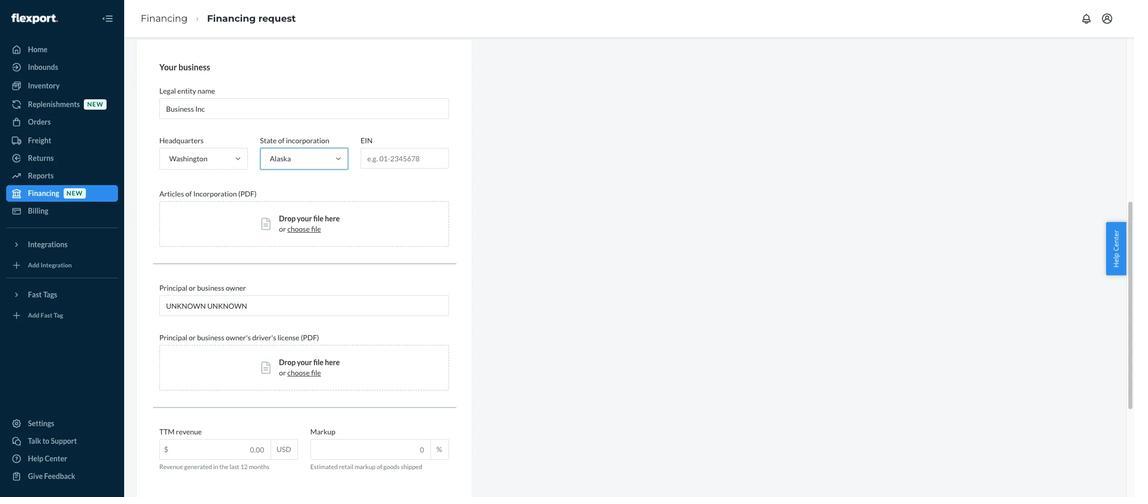 Task type: describe. For each thing, give the bounding box(es) containing it.
0 vertical spatial business
[[179, 62, 210, 72]]

drop your file here or choose file for articles of incorporation (pdf)
[[279, 214, 340, 234]]

help center button
[[1107, 222, 1127, 275]]

here for principal or business owner's driver's license (pdf)
[[325, 358, 340, 367]]

reports link
[[6, 168, 118, 184]]

driver's
[[252, 334, 276, 342]]

home link
[[6, 41, 118, 58]]

in
[[213, 463, 218, 471]]

articles
[[159, 190, 184, 198]]

drop for principal or business owner's driver's license (pdf)
[[279, 358, 296, 367]]

choose for articles of incorporation (pdf)
[[288, 225, 310, 234]]

give feedback
[[28, 472, 75, 481]]

returns
[[28, 154, 54, 163]]

drop for articles of incorporation (pdf)
[[279, 214, 296, 223]]

add for add fast tag
[[28, 312, 39, 320]]

incorporation
[[193, 190, 237, 198]]

file alt image for owner's
[[262, 362, 271, 374]]

e.g. Intense Incense inc. field
[[159, 98, 449, 119]]

ttm
[[159, 428, 175, 437]]

drop your file here or choose file for principal or business owner's driver's license (pdf)
[[279, 358, 340, 378]]

articles of incorporation (pdf)
[[159, 190, 257, 198]]

headquarters
[[159, 136, 204, 145]]

retail
[[339, 463, 354, 471]]

inbounds
[[28, 63, 58, 71]]

business for owner
[[197, 284, 224, 293]]

to
[[43, 437, 49, 446]]

fast tags
[[28, 290, 57, 299]]

settings
[[28, 419, 54, 428]]

washington
[[169, 154, 208, 163]]

financing link
[[141, 13, 188, 24]]

breadcrumbs navigation
[[133, 3, 304, 34]]

add integration
[[28, 262, 72, 269]]

help center inside button
[[1112, 230, 1122, 268]]

of for state
[[278, 136, 285, 145]]

add integration link
[[6, 257, 118, 274]]

e.g. 01-2345678 text field
[[361, 149, 449, 168]]

add fast tag
[[28, 312, 63, 320]]

%
[[437, 445, 442, 454]]

give
[[28, 472, 43, 481]]

fast tags button
[[6, 287, 118, 303]]

revenue
[[159, 463, 183, 471]]

legal
[[159, 87, 176, 95]]

of for articles
[[185, 190, 192, 198]]

0 horizontal spatial help center
[[28, 455, 67, 463]]

integrations
[[28, 240, 68, 249]]

settings link
[[6, 416, 118, 432]]

freight link
[[6, 133, 118, 149]]

Owner's full name field
[[159, 296, 449, 316]]

open notifications image
[[1081, 12, 1093, 25]]

principal or business owner's driver's license (pdf)
[[159, 334, 319, 342]]

2 vertical spatial of
[[377, 463, 382, 471]]

here for articles of incorporation (pdf)
[[325, 214, 340, 223]]

tag
[[54, 312, 63, 320]]

close navigation image
[[101, 12, 114, 25]]

inventory link
[[6, 78, 118, 94]]

financing for financing link
[[141, 13, 188, 24]]

choose for principal or business owner's driver's license (pdf)
[[288, 369, 310, 378]]

talk to support button
[[6, 433, 118, 450]]

months
[[249, 463, 270, 471]]

revenue generated in the last 12 months
[[159, 463, 270, 471]]

tags
[[43, 290, 57, 299]]

owner's
[[226, 334, 251, 342]]

$
[[164, 445, 168, 454]]

legal entity name
[[159, 87, 215, 95]]

add for add integration
[[28, 262, 39, 269]]

0 vertical spatial (pdf)
[[238, 190, 257, 198]]

license
[[278, 334, 300, 342]]

estimated
[[311, 463, 338, 471]]

orders
[[28, 118, 51, 126]]

0 horizontal spatial financing
[[28, 189, 59, 198]]

replenishments
[[28, 100, 80, 109]]

your for principal or business owner's driver's license (pdf)
[[297, 358, 312, 367]]

inventory
[[28, 81, 60, 90]]

fast inside fast tags dropdown button
[[28, 290, 42, 299]]

integration
[[41, 262, 72, 269]]

name
[[198, 87, 215, 95]]



Task type: locate. For each thing, give the bounding box(es) containing it.
1 horizontal spatial help center
[[1112, 230, 1122, 268]]

1 drop from the top
[[279, 214, 296, 223]]

markup
[[355, 463, 376, 471]]

1 vertical spatial business
[[197, 284, 224, 293]]

freight
[[28, 136, 51, 145]]

financing for financing request
[[207, 13, 256, 24]]

2 principal from the top
[[159, 334, 187, 342]]

talk to support
[[28, 437, 77, 446]]

center inside button
[[1112, 230, 1122, 251]]

2 your from the top
[[297, 358, 312, 367]]

1 horizontal spatial of
[[278, 136, 285, 145]]

1 add from the top
[[28, 262, 39, 269]]

2 horizontal spatial financing
[[207, 13, 256, 24]]

2 vertical spatial business
[[197, 334, 224, 342]]

integrations button
[[6, 237, 118, 253]]

fast inside add fast tag link
[[41, 312, 53, 320]]

help center link
[[6, 451, 118, 468]]

last
[[230, 463, 240, 471]]

alaska
[[270, 154, 291, 163]]

0 vertical spatial fast
[[28, 290, 42, 299]]

0 vertical spatial help center
[[1112, 230, 1122, 268]]

revenue
[[176, 428, 202, 437]]

business left owner
[[197, 284, 224, 293]]

0.00 text field
[[160, 440, 271, 460]]

business up legal entity name
[[179, 62, 210, 72]]

2 drop from the top
[[279, 358, 296, 367]]

1 vertical spatial of
[[185, 190, 192, 198]]

ein
[[361, 136, 373, 145]]

1 file alt image from the top
[[262, 218, 271, 231]]

0 vertical spatial your
[[297, 214, 312, 223]]

0 vertical spatial drop your file here or choose file
[[279, 214, 340, 234]]

flexport logo image
[[11, 13, 58, 24]]

1 vertical spatial file alt image
[[262, 362, 271, 374]]

financing request
[[207, 13, 296, 24]]

home
[[28, 45, 48, 54]]

fast
[[28, 290, 42, 299], [41, 312, 53, 320]]

1 here from the top
[[325, 214, 340, 223]]

state
[[260, 136, 277, 145]]

1 vertical spatial new
[[67, 190, 83, 197]]

1 vertical spatial drop
[[279, 358, 296, 367]]

1 vertical spatial your
[[297, 358, 312, 367]]

principal for principal or business owner's driver's license (pdf)
[[159, 334, 187, 342]]

estimated retail markup of goods shipped
[[311, 463, 422, 471]]

file alt image for (pdf)
[[262, 218, 271, 231]]

1 horizontal spatial financing
[[141, 13, 188, 24]]

your
[[159, 62, 177, 72]]

financing down reports
[[28, 189, 59, 198]]

of
[[278, 136, 285, 145], [185, 190, 192, 198], [377, 463, 382, 471]]

fast left tags
[[28, 290, 42, 299]]

new
[[87, 101, 104, 108], [67, 190, 83, 197]]

financing up your
[[141, 13, 188, 24]]

the
[[220, 463, 229, 471]]

state of incorporation
[[260, 136, 330, 145]]

1 horizontal spatial center
[[1112, 230, 1122, 251]]

2 drop your file here or choose file from the top
[[279, 358, 340, 378]]

2 add from the top
[[28, 312, 39, 320]]

1 choose from the top
[[288, 225, 310, 234]]

2 choose from the top
[[288, 369, 310, 378]]

owner
[[226, 284, 246, 293]]

1 principal from the top
[[159, 284, 187, 293]]

of right state
[[278, 136, 285, 145]]

0 horizontal spatial new
[[67, 190, 83, 197]]

inbounds link
[[6, 59, 118, 76]]

1 vertical spatial fast
[[41, 312, 53, 320]]

(pdf)
[[238, 190, 257, 198], [301, 334, 319, 342]]

of right articles
[[185, 190, 192, 198]]

reports
[[28, 171, 54, 180]]

your business
[[159, 62, 210, 72]]

0 horizontal spatial of
[[185, 190, 192, 198]]

here
[[325, 214, 340, 223], [325, 358, 340, 367]]

1 horizontal spatial help
[[1112, 253, 1122, 268]]

usd
[[277, 445, 291, 454]]

0 vertical spatial here
[[325, 214, 340, 223]]

1 drop your file here or choose file from the top
[[279, 214, 340, 234]]

your for articles of incorporation (pdf)
[[297, 214, 312, 223]]

orders link
[[6, 114, 118, 130]]

drop
[[279, 214, 296, 223], [279, 358, 296, 367]]

principal
[[159, 284, 187, 293], [159, 334, 187, 342]]

support
[[51, 437, 77, 446]]

business for owner's
[[197, 334, 224, 342]]

center
[[1112, 230, 1122, 251], [45, 455, 67, 463]]

business
[[179, 62, 210, 72], [197, 284, 224, 293], [197, 334, 224, 342]]

1 vertical spatial add
[[28, 312, 39, 320]]

financing
[[141, 13, 188, 24], [207, 13, 256, 24], [28, 189, 59, 198]]

1 your from the top
[[297, 214, 312, 223]]

principal or business owner
[[159, 284, 246, 293]]

open account menu image
[[1102, 12, 1114, 25]]

help center
[[1112, 230, 1122, 268], [28, 455, 67, 463]]

0 text field
[[311, 440, 431, 460]]

2 file alt image from the top
[[262, 362, 271, 374]]

shipped
[[401, 463, 422, 471]]

0 vertical spatial add
[[28, 262, 39, 269]]

ttm revenue
[[159, 428, 202, 437]]

0 vertical spatial help
[[1112, 253, 1122, 268]]

0 vertical spatial drop
[[279, 214, 296, 223]]

file alt image
[[262, 218, 271, 231], [262, 362, 271, 374]]

0 horizontal spatial (pdf)
[[238, 190, 257, 198]]

1 vertical spatial here
[[325, 358, 340, 367]]

(pdf) right license
[[301, 334, 319, 342]]

principal for principal or business owner
[[159, 284, 187, 293]]

help
[[1112, 253, 1122, 268], [28, 455, 43, 463]]

of left goods
[[377, 463, 382, 471]]

talk
[[28, 437, 41, 446]]

2 horizontal spatial of
[[377, 463, 382, 471]]

0 vertical spatial principal
[[159, 284, 187, 293]]

business left the owner's on the bottom left of the page
[[197, 334, 224, 342]]

0 horizontal spatial center
[[45, 455, 67, 463]]

help inside button
[[1112, 253, 1122, 268]]

incorporation
[[286, 136, 330, 145]]

returns link
[[6, 150, 118, 167]]

file
[[314, 214, 324, 223], [311, 225, 321, 234], [314, 358, 324, 367], [311, 369, 321, 378]]

12
[[241, 463, 248, 471]]

0 vertical spatial new
[[87, 101, 104, 108]]

0 vertical spatial choose
[[288, 225, 310, 234]]

add
[[28, 262, 39, 269], [28, 312, 39, 320]]

2 here from the top
[[325, 358, 340, 367]]

request
[[259, 13, 296, 24]]

1 vertical spatial drop your file here or choose file
[[279, 358, 340, 378]]

or
[[279, 225, 286, 234], [189, 284, 196, 293], [189, 334, 196, 342], [279, 369, 286, 378]]

drop your file here or choose file
[[279, 214, 340, 234], [279, 358, 340, 378]]

generated
[[184, 463, 212, 471]]

1 vertical spatial (pdf)
[[301, 334, 319, 342]]

financing left the request on the top of page
[[207, 13, 256, 24]]

billing
[[28, 207, 48, 215]]

1 vertical spatial help
[[28, 455, 43, 463]]

0 vertical spatial of
[[278, 136, 285, 145]]

1 vertical spatial center
[[45, 455, 67, 463]]

new for replenishments
[[87, 101, 104, 108]]

add fast tag link
[[6, 308, 118, 324]]

1 horizontal spatial (pdf)
[[301, 334, 319, 342]]

new up orders link
[[87, 101, 104, 108]]

new down reports 'link'
[[67, 190, 83, 197]]

0 horizontal spatial help
[[28, 455, 43, 463]]

1 vertical spatial choose
[[288, 369, 310, 378]]

add down fast tags
[[28, 312, 39, 320]]

billing link
[[6, 203, 118, 220]]

fast left tag
[[41, 312, 53, 320]]

goods
[[384, 463, 400, 471]]

new for financing
[[67, 190, 83, 197]]

markup
[[311, 428, 336, 437]]

1 horizontal spatial new
[[87, 101, 104, 108]]

0 vertical spatial file alt image
[[262, 218, 271, 231]]

(pdf) right incorporation
[[238, 190, 257, 198]]

choose
[[288, 225, 310, 234], [288, 369, 310, 378]]

1 vertical spatial principal
[[159, 334, 187, 342]]

1 vertical spatial help center
[[28, 455, 67, 463]]

feedback
[[44, 472, 75, 481]]

your
[[297, 214, 312, 223], [297, 358, 312, 367]]

entity
[[177, 87, 196, 95]]

financing request link
[[207, 13, 296, 24]]

0 vertical spatial center
[[1112, 230, 1122, 251]]

add left "integration"
[[28, 262, 39, 269]]

give feedback button
[[6, 469, 118, 485]]



Task type: vqa. For each thing, say whether or not it's contained in the screenshot.
bundle to the bottom
no



